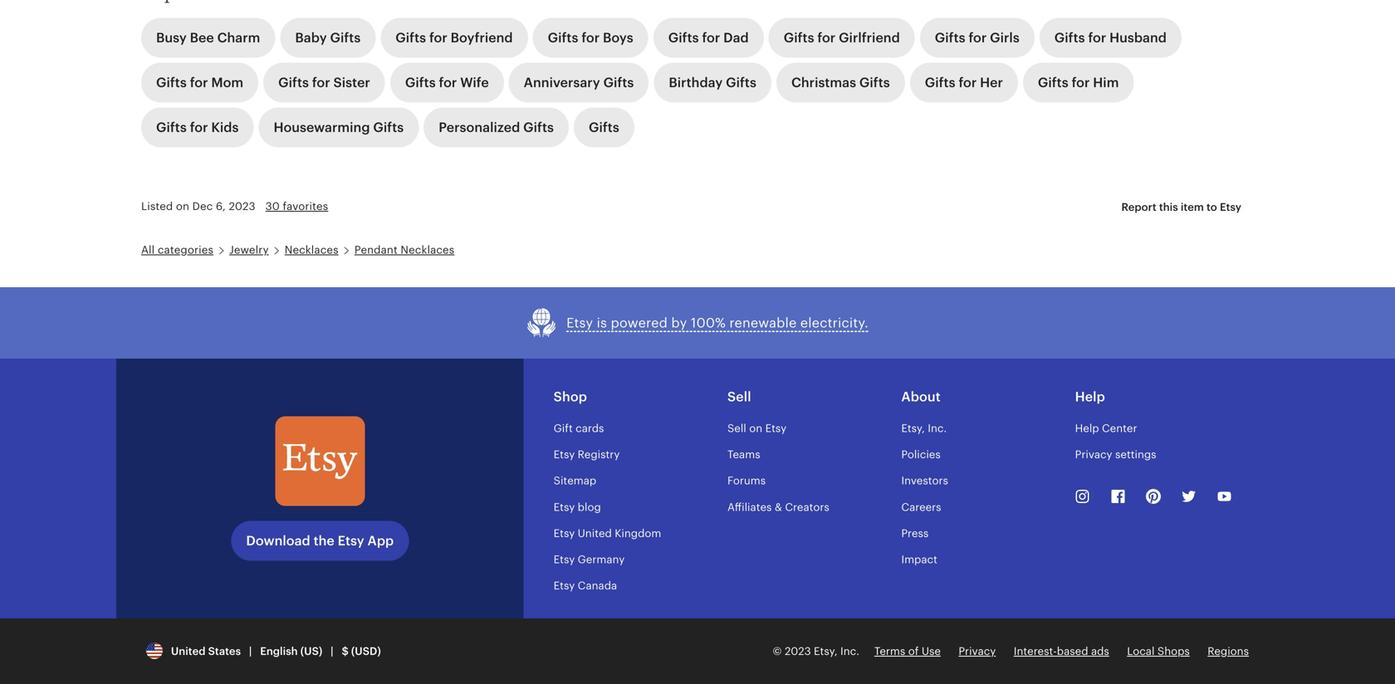 Task type: describe. For each thing, give the bounding box(es) containing it.
gifts up gifts for him
[[1055, 30, 1085, 45]]

busy
[[156, 30, 187, 45]]

gifts for him
[[1038, 75, 1119, 90]]

cards
[[576, 422, 604, 435]]

help center
[[1075, 422, 1138, 435]]

on for sell
[[749, 422, 763, 435]]

for for dad
[[702, 30, 720, 45]]

gift cards
[[554, 422, 604, 435]]

download the etsy app link
[[231, 521, 409, 561]]

pendant necklaces link
[[355, 244, 455, 256]]

charm
[[217, 30, 260, 45]]

sitemap
[[554, 475, 597, 487]]

gifts for boys
[[548, 30, 634, 45]]

0 horizontal spatial etsy,
[[814, 645, 838, 658]]

regions button
[[1208, 644, 1249, 659]]

1 necklaces from the left
[[285, 244, 339, 256]]

kids
[[211, 120, 239, 135]]

registry
[[578, 449, 620, 461]]

gifts for boyfriend
[[396, 30, 513, 45]]

about
[[902, 390, 941, 405]]

all
[[141, 244, 155, 256]]

powered
[[611, 316, 668, 331]]

privacy for privacy settings
[[1075, 449, 1113, 461]]

sell for sell on etsy
[[728, 422, 747, 435]]

personalized gifts link
[[424, 108, 569, 148]]

for for sister
[[312, 75, 330, 90]]

etsy inside button
[[1220, 201, 1242, 214]]

for for girls
[[969, 30, 987, 45]]

gifts up christmas
[[784, 30, 815, 45]]

gifts down gifts for mom
[[156, 120, 187, 135]]

gifts for mom link
[[141, 63, 258, 103]]

etsy registry link
[[554, 449, 620, 461]]

boyfriend
[[451, 30, 513, 45]]

for for her
[[959, 75, 977, 90]]

english
[[260, 645, 298, 658]]

all categories
[[141, 244, 213, 256]]

careers link
[[902, 501, 942, 514]]

shops
[[1158, 645, 1190, 658]]

on for listed
[[176, 200, 189, 213]]

listed
[[141, 200, 173, 213]]

100%
[[691, 316, 726, 331]]

privacy link
[[959, 645, 996, 658]]

help center link
[[1075, 422, 1138, 435]]

gifts for him link
[[1023, 63, 1134, 103]]

affiliates & creators link
[[728, 501, 830, 514]]

gifts for dad link
[[654, 18, 764, 58]]

terms of use link
[[875, 645, 941, 658]]

gifts for her link
[[910, 63, 1018, 103]]

gifts for girls link
[[920, 18, 1035, 58]]

gifts for sister link
[[263, 63, 385, 103]]

careers
[[902, 501, 942, 514]]

2 necklaces from the left
[[401, 244, 455, 256]]

all categories link
[[141, 244, 213, 256]]

etsy united kingdom
[[554, 527, 662, 540]]

0 vertical spatial 2023
[[229, 200, 256, 213]]

canada
[[578, 580, 617, 592]]

etsy germany
[[554, 554, 625, 566]]

etsy is powered by 100% renewable electricity.
[[567, 316, 869, 331]]

local shops link
[[1127, 645, 1190, 658]]

favorites
[[283, 200, 328, 213]]

anniversary
[[524, 75, 600, 90]]

6,
[[216, 200, 226, 213]]

for for boyfriend
[[429, 30, 448, 45]]

report this item to etsy
[[1122, 201, 1242, 214]]

kingdom
[[615, 527, 662, 540]]

forums
[[728, 475, 766, 487]]

renewable
[[730, 316, 797, 331]]

gift cards link
[[554, 422, 604, 435]]

30
[[266, 200, 280, 213]]

interest-
[[1014, 645, 1057, 658]]

anniversary gifts
[[524, 75, 634, 90]]

0 vertical spatial united
[[578, 527, 612, 540]]

birthday
[[669, 75, 723, 90]]

listed on dec 6, 2023
[[141, 200, 256, 213]]

for for him
[[1072, 75, 1090, 90]]

gifts for boyfriend link
[[381, 18, 528, 58]]

2 | from the left
[[331, 645, 334, 658]]

jewelry link
[[229, 244, 269, 256]]

for for kids
[[190, 120, 208, 135]]

for for wife
[[439, 75, 457, 90]]

states
[[208, 645, 241, 658]]

help for help
[[1075, 390, 1106, 405]]

etsy, inc. link
[[902, 422, 947, 435]]

privacy for the privacy link
[[959, 645, 996, 658]]

etsy blog link
[[554, 501, 601, 514]]

gifts left the her
[[925, 75, 956, 90]]

pendant necklaces
[[355, 244, 455, 256]]

creators
[[785, 501, 830, 514]]

united states   |   english (us)   |   $ (usd)
[[165, 645, 381, 658]]

blog
[[578, 501, 601, 514]]

forums link
[[728, 475, 766, 487]]

girls
[[990, 30, 1020, 45]]

to
[[1207, 201, 1218, 214]]



Task type: locate. For each thing, give the bounding box(es) containing it.
1 vertical spatial etsy,
[[814, 645, 838, 658]]

sister
[[334, 75, 370, 90]]

for left dad
[[702, 30, 720, 45]]

privacy right use
[[959, 645, 996, 658]]

gifts inside "link"
[[396, 30, 426, 45]]

united down the blog
[[578, 527, 612, 540]]

for left wife in the left of the page
[[439, 75, 457, 90]]

1 | from the left
[[249, 645, 252, 658]]

gifts down dad
[[726, 75, 757, 90]]

gifts for mom
[[156, 75, 244, 90]]

gifts for husband link
[[1040, 18, 1182, 58]]

baby gifts link
[[280, 18, 376, 58]]

gifts down baby
[[278, 75, 309, 90]]

|
[[249, 645, 252, 658], [331, 645, 334, 658]]

gifts for girlfriend link
[[769, 18, 915, 58]]

for for mom
[[190, 75, 208, 90]]

terms
[[875, 645, 906, 658]]

baby
[[295, 30, 327, 45]]

personalized
[[439, 120, 520, 135]]

united right us image
[[171, 645, 206, 658]]

sitemap link
[[554, 475, 597, 487]]

for left the kids in the left of the page
[[190, 120, 208, 135]]

for inside "link"
[[429, 30, 448, 45]]

press
[[902, 527, 929, 540]]

download the etsy app
[[246, 534, 394, 549]]

local shops
[[1127, 645, 1190, 658]]

(us)
[[301, 645, 323, 658]]

based
[[1057, 645, 1089, 658]]

is
[[597, 316, 607, 331]]

report this item to etsy button
[[1109, 192, 1254, 222]]

sell up teams 'link'
[[728, 422, 747, 435]]

©
[[773, 645, 782, 658]]

1 horizontal spatial 2023
[[785, 645, 811, 658]]

for left boys
[[582, 30, 600, 45]]

gifts inside 'link'
[[330, 30, 361, 45]]

for left boyfriend
[[429, 30, 448, 45]]

1 vertical spatial privacy
[[959, 645, 996, 658]]

necklaces link
[[285, 244, 339, 256]]

policies
[[902, 449, 941, 461]]

gifts link
[[574, 108, 634, 148]]

local
[[1127, 645, 1155, 658]]

0 horizontal spatial 2023
[[229, 200, 256, 213]]

etsy is powered by 100% renewable electricity. button
[[527, 307, 869, 339]]

for left mom
[[190, 75, 208, 90]]

30 favorites link
[[266, 200, 328, 213]]

1 vertical spatial united
[[171, 645, 206, 658]]

gifts
[[330, 30, 361, 45], [396, 30, 426, 45], [548, 30, 579, 45], [669, 30, 699, 45], [784, 30, 815, 45], [935, 30, 966, 45], [1055, 30, 1085, 45], [156, 75, 187, 90], [278, 75, 309, 90], [405, 75, 436, 90], [604, 75, 634, 90], [726, 75, 757, 90], [860, 75, 890, 90], [925, 75, 956, 90], [1038, 75, 1069, 90], [156, 120, 187, 135], [373, 120, 404, 135], [523, 120, 554, 135], [589, 120, 620, 135]]

(usd)
[[351, 645, 381, 658]]

etsy for etsy united kingdom
[[554, 527, 575, 540]]

busy bee charm link
[[141, 18, 275, 58]]

this
[[1160, 201, 1178, 214]]

report
[[1122, 201, 1157, 214]]

sell on etsy link
[[728, 422, 787, 435]]

etsy inside button
[[567, 316, 593, 331]]

policies link
[[902, 449, 941, 461]]

etsy for etsy blog
[[554, 501, 575, 514]]

1 horizontal spatial necklaces
[[401, 244, 455, 256]]

for
[[429, 30, 448, 45], [582, 30, 600, 45], [702, 30, 720, 45], [818, 30, 836, 45], [969, 30, 987, 45], [1089, 30, 1107, 45], [190, 75, 208, 90], [312, 75, 330, 90], [439, 75, 457, 90], [959, 75, 977, 90], [1072, 75, 1090, 90], [190, 120, 208, 135]]

housewarming gifts
[[274, 120, 404, 135]]

1 horizontal spatial privacy
[[1075, 449, 1113, 461]]

gifts up anniversary
[[548, 30, 579, 45]]

for left girlfriend
[[818, 30, 836, 45]]

&
[[775, 501, 782, 514]]

etsy, up policies link
[[902, 422, 925, 435]]

| left $
[[331, 645, 334, 658]]

for for husband
[[1089, 30, 1107, 45]]

gifts up birthday on the top of page
[[669, 30, 699, 45]]

help left center
[[1075, 422, 1100, 435]]

help up "help center"
[[1075, 390, 1106, 405]]

for left sister
[[312, 75, 330, 90]]

0 horizontal spatial on
[[176, 200, 189, 213]]

1 horizontal spatial inc.
[[928, 422, 947, 435]]

categories
[[158, 244, 213, 256]]

download
[[246, 534, 310, 549]]

privacy down "help center"
[[1075, 449, 1113, 461]]

0 vertical spatial etsy,
[[902, 422, 925, 435]]

gifts down girlfriend
[[860, 75, 890, 90]]

necklaces right pendant
[[401, 244, 455, 256]]

on up teams 'link'
[[749, 422, 763, 435]]

gifts right housewarming
[[373, 120, 404, 135]]

etsy for etsy canada
[[554, 580, 575, 592]]

0 vertical spatial sell
[[728, 390, 752, 405]]

2 sell from the top
[[728, 422, 747, 435]]

gifts down anniversary gifts
[[589, 120, 620, 135]]

necklaces down favorites
[[285, 244, 339, 256]]

inc. up policies link
[[928, 422, 947, 435]]

affiliates & creators
[[728, 501, 830, 514]]

regions
[[1208, 645, 1249, 658]]

impact link
[[902, 554, 938, 566]]

etsy left canada
[[554, 580, 575, 592]]

1 vertical spatial help
[[1075, 422, 1100, 435]]

etsy right the the
[[338, 534, 364, 549]]

for for girlfriend
[[818, 30, 836, 45]]

1 vertical spatial 2023
[[785, 645, 811, 658]]

gifts for wife link
[[390, 63, 504, 103]]

etsy
[[1220, 201, 1242, 214], [567, 316, 593, 331], [766, 422, 787, 435], [554, 449, 575, 461], [554, 501, 575, 514], [554, 527, 575, 540], [338, 534, 364, 549], [554, 554, 575, 566], [554, 580, 575, 592]]

0 vertical spatial privacy
[[1075, 449, 1113, 461]]

0 vertical spatial inc.
[[928, 422, 947, 435]]

0 vertical spatial help
[[1075, 390, 1106, 405]]

1 help from the top
[[1075, 390, 1106, 405]]

gifts up gifts for her link in the top of the page
[[935, 30, 966, 45]]

etsy left the blog
[[554, 501, 575, 514]]

0 horizontal spatial inc.
[[841, 645, 860, 658]]

gifts down boys
[[604, 75, 634, 90]]

1 horizontal spatial etsy,
[[902, 422, 925, 435]]

etsy right to
[[1220, 201, 1242, 214]]

for left girls
[[969, 30, 987, 45]]

bee
[[190, 30, 214, 45]]

privacy settings
[[1075, 449, 1157, 461]]

etsy up the forums link
[[766, 422, 787, 435]]

0 horizontal spatial united
[[171, 645, 206, 658]]

electricity.
[[801, 316, 869, 331]]

shop
[[554, 390, 587, 405]]

us image
[[146, 643, 163, 660]]

sell for sell
[[728, 390, 752, 405]]

birthday gifts link
[[654, 63, 772, 103]]

press link
[[902, 527, 929, 540]]

2023
[[229, 200, 256, 213], [785, 645, 811, 658]]

etsy blog
[[554, 501, 601, 514]]

wife
[[460, 75, 489, 90]]

1 sell from the top
[[728, 390, 752, 405]]

her
[[980, 75, 1003, 90]]

affiliates
[[728, 501, 772, 514]]

1 horizontal spatial |
[[331, 645, 334, 658]]

gifts for sister
[[278, 75, 370, 90]]

gifts for dad
[[669, 30, 749, 45]]

etsy for etsy is powered by 100% renewable electricity.
[[567, 316, 593, 331]]

help for help center
[[1075, 422, 1100, 435]]

© 2023 etsy, inc.
[[773, 645, 860, 658]]

center
[[1102, 422, 1138, 435]]

christmas gifts link
[[777, 63, 905, 103]]

christmas gifts
[[792, 75, 890, 90]]

2 help from the top
[[1075, 422, 1100, 435]]

$
[[342, 645, 349, 658]]

0 horizontal spatial |
[[249, 645, 252, 658]]

1 horizontal spatial on
[[749, 422, 763, 435]]

gift
[[554, 422, 573, 435]]

dec
[[192, 200, 213, 213]]

baby gifts
[[295, 30, 361, 45]]

1 vertical spatial inc.
[[841, 645, 860, 658]]

use
[[922, 645, 941, 658]]

2023 right '©'
[[785, 645, 811, 658]]

etsy canada link
[[554, 580, 617, 592]]

gifts for wife
[[405, 75, 489, 90]]

sell up the sell on etsy on the right
[[728, 390, 752, 405]]

etsy canada
[[554, 580, 617, 592]]

teams
[[728, 449, 761, 461]]

gifts left him
[[1038, 75, 1069, 90]]

0 horizontal spatial necklaces
[[285, 244, 339, 256]]

etsy down etsy blog link
[[554, 527, 575, 540]]

of
[[909, 645, 919, 658]]

inc.
[[928, 422, 947, 435], [841, 645, 860, 658]]

gifts left wife in the left of the page
[[405, 75, 436, 90]]

gifts for girls
[[935, 30, 1020, 45]]

privacy
[[1075, 449, 1113, 461], [959, 645, 996, 658]]

0 vertical spatial on
[[176, 200, 189, 213]]

for left husband
[[1089, 30, 1107, 45]]

for left the her
[[959, 75, 977, 90]]

gifts down anniversary
[[523, 120, 554, 135]]

etsy down gift
[[554, 449, 575, 461]]

for left him
[[1072, 75, 1090, 90]]

etsy,
[[902, 422, 925, 435], [814, 645, 838, 658]]

1 vertical spatial sell
[[728, 422, 747, 435]]

ads
[[1091, 645, 1110, 658]]

on left 'dec'
[[176, 200, 189, 213]]

gifts down 'busy'
[[156, 75, 187, 90]]

mom
[[211, 75, 244, 90]]

the
[[314, 534, 335, 549]]

etsy for etsy registry
[[554, 449, 575, 461]]

1 vertical spatial on
[[749, 422, 763, 435]]

etsy for etsy germany
[[554, 554, 575, 566]]

2023 right the 6,
[[229, 200, 256, 213]]

necklaces
[[285, 244, 339, 256], [401, 244, 455, 256]]

etsy left is
[[567, 316, 593, 331]]

| right states
[[249, 645, 252, 658]]

privacy settings link
[[1075, 449, 1157, 461]]

gifts up gifts for wife
[[396, 30, 426, 45]]

pendant
[[355, 244, 398, 256]]

teams link
[[728, 449, 761, 461]]

for for boys
[[582, 30, 600, 45]]

gifts for girlfriend
[[784, 30, 900, 45]]

1 horizontal spatial united
[[578, 527, 612, 540]]

inc. left terms
[[841, 645, 860, 658]]

investors
[[902, 475, 949, 487]]

etsy, right '©'
[[814, 645, 838, 658]]

etsy up etsy canada
[[554, 554, 575, 566]]

0 horizontal spatial privacy
[[959, 645, 996, 658]]

gifts right baby
[[330, 30, 361, 45]]



Task type: vqa. For each thing, say whether or not it's contained in the screenshot.
right the |
yes



